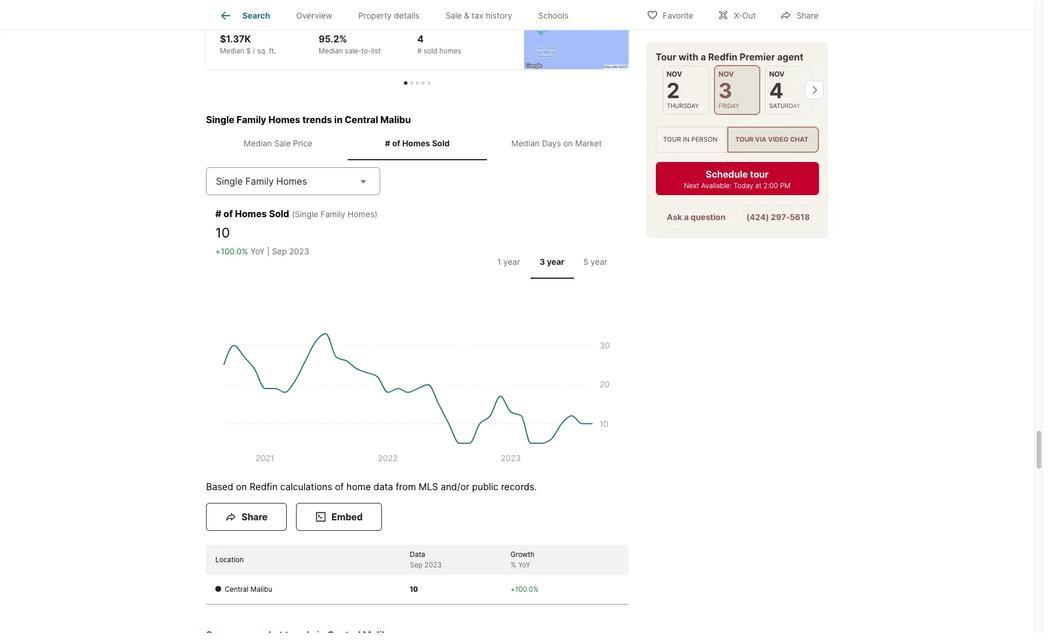 Task type: locate. For each thing, give the bounding box(es) containing it.
1 vertical spatial malibu
[[251, 585, 273, 594]]

family down median sale price 'tab'
[[246, 175, 274, 187]]

single family homes
[[216, 175, 307, 187]]

redfin up the nov 3 friday in the top of the page
[[709, 51, 738, 63]]

tour
[[751, 169, 770, 180]]

nov
[[667, 70, 683, 78], [719, 70, 735, 78], [770, 70, 786, 78]]

tour left via
[[736, 136, 754, 144]]

overview tab
[[283, 2, 346, 30]]

1 horizontal spatial on
[[363, 15, 371, 24]]

family
[[237, 114, 266, 126], [246, 175, 274, 187], [321, 209, 346, 219]]

sold for # of homes sold (single family homes) 10
[[269, 208, 289, 219]]

slide 5 dot image
[[428, 81, 431, 85]]

$9.25m median list price
[[220, 2, 274, 24]]

0 horizontal spatial share
[[242, 511, 268, 523]]

0 vertical spatial 4
[[418, 33, 424, 45]]

slide 4 dot image
[[422, 81, 425, 85]]

0 vertical spatial yoy
[[251, 246, 265, 256]]

4 # sold homes
[[418, 33, 462, 55]]

1 vertical spatial share
[[242, 511, 268, 523]]

1 vertical spatial on
[[564, 138, 573, 148]]

median inside 113 median days on mkt.
[[319, 15, 343, 24]]

1 horizontal spatial 2023
[[425, 560, 442, 569]]

1 horizontal spatial nov
[[719, 70, 735, 78]]

3 year from the left
[[591, 257, 608, 267]]

+100.0%
[[216, 246, 248, 256], [511, 585, 539, 594]]

sold inside tab
[[432, 138, 450, 148]]

homes right sold
[[440, 47, 462, 55]]

x-
[[735, 10, 743, 20]]

median inside $9.25m median list price
[[220, 15, 244, 24]]

1 horizontal spatial sale
[[446, 11, 462, 20]]

0 horizontal spatial central
[[225, 585, 249, 594]]

0 horizontal spatial year
[[504, 257, 520, 267]]

1 horizontal spatial 10
[[410, 585, 418, 594]]

agent
[[778, 51, 804, 63]]

yoy left |
[[251, 246, 265, 256]]

share
[[797, 10, 819, 20], [242, 511, 268, 523]]

median sale price tab
[[209, 129, 348, 158]]

1 vertical spatial tab list
[[206, 127, 629, 160]]

median left days
[[512, 138, 540, 148]]

0 horizontal spatial yoy
[[251, 246, 265, 256]]

2 vertical spatial on
[[236, 481, 247, 492]]

median down 95.2%
[[319, 47, 343, 55]]

year for 3 year
[[547, 257, 565, 267]]

market
[[576, 138, 602, 148]]

1 horizontal spatial +100.0%
[[511, 585, 539, 594]]

ask
[[668, 212, 683, 222]]

sale left &
[[446, 11, 462, 20]]

homes for # of homes sold
[[403, 138, 430, 148]]

0 vertical spatial of
[[393, 138, 401, 148]]

of
[[393, 138, 401, 148], [224, 208, 233, 219], [335, 481, 344, 492]]

2023
[[289, 246, 309, 256], [425, 560, 442, 569]]

1 vertical spatial in
[[684, 136, 690, 144]]

53
[[418, 2, 430, 14]]

+100.0% down %
[[511, 585, 539, 594]]

year inside "tab"
[[504, 257, 520, 267]]

4 down agent on the right
[[770, 78, 784, 103]]

0 vertical spatial 2023
[[289, 246, 309, 256]]

on left mkt.
[[363, 15, 371, 24]]

0 horizontal spatial list
[[246, 15, 256, 24]]

homes for single family homes
[[277, 175, 307, 187]]

0 horizontal spatial 10
[[216, 225, 230, 241]]

nov inside the nov 3 friday
[[719, 70, 735, 78]]

0 horizontal spatial sold
[[269, 208, 289, 219]]

2023 down data
[[425, 560, 442, 569]]

1 vertical spatial redfin
[[250, 481, 278, 492]]

tour for tour via video chat
[[736, 136, 754, 144]]

nov inside 'nov 4 saturday'
[[770, 70, 786, 78]]

2 vertical spatial of
[[335, 481, 344, 492]]

1 vertical spatial 2023
[[425, 560, 442, 569]]

saturday
[[770, 102, 802, 110]]

1 vertical spatial share button
[[206, 503, 287, 531]]

0 horizontal spatial 4
[[418, 33, 424, 45]]

median up the single family homes
[[244, 138, 272, 148]]

homes inside # of homes sold (single family homes) 10
[[235, 208, 267, 219]]

10 up +100.0% yoy | sep 2023
[[216, 225, 230, 241]]

search link
[[219, 9, 270, 23]]

sold
[[424, 47, 438, 55]]

1 horizontal spatial sold
[[432, 138, 450, 148]]

days
[[345, 15, 361, 24]]

0 vertical spatial sep
[[272, 246, 287, 256]]

of inside # of homes sold (single family homes) 10
[[224, 208, 233, 219]]

median for 95.2%
[[319, 47, 343, 55]]

person
[[692, 136, 718, 144]]

0 horizontal spatial nov
[[667, 70, 683, 78]]

next image
[[806, 81, 824, 99]]

1 horizontal spatial malibu
[[381, 114, 411, 126]]

1 vertical spatial of
[[224, 208, 233, 219]]

tour
[[656, 51, 677, 63], [664, 136, 682, 144], [736, 136, 754, 144]]

of inside tab
[[393, 138, 401, 148]]

question
[[691, 212, 727, 222]]

sep right |
[[272, 246, 287, 256]]

sold
[[432, 138, 450, 148], [269, 208, 289, 219]]

1 vertical spatial yoy
[[519, 560, 531, 569]]

sale inside tab
[[446, 11, 462, 20]]

10
[[216, 225, 230, 241], [410, 585, 418, 594]]

3 nov from the left
[[770, 70, 786, 78]]

median
[[220, 15, 244, 24], [319, 15, 343, 24], [220, 47, 244, 55], [319, 47, 343, 55], [244, 138, 272, 148], [512, 138, 540, 148]]

0 vertical spatial malibu
[[381, 114, 411, 126]]

median inside median days on market tab
[[512, 138, 540, 148]]

(424)
[[747, 212, 770, 222]]

3 right "1 year"
[[540, 257, 545, 267]]

0 horizontal spatial a
[[685, 212, 690, 222]]

median days on market
[[512, 138, 602, 148]]

list left price
[[246, 15, 256, 24]]

10 down data sep 2023
[[410, 585, 418, 594]]

0 vertical spatial a
[[701, 51, 707, 63]]

on right based
[[236, 481, 247, 492]]

on right days
[[564, 138, 573, 148]]

1 horizontal spatial list
[[371, 47, 381, 55]]

yoy
[[251, 246, 265, 256], [519, 560, 531, 569]]

# inside 4 # sold homes
[[418, 47, 422, 55]]

4 down details
[[418, 33, 424, 45]]

1 vertical spatial 3
[[540, 257, 545, 267]]

1 horizontal spatial share button
[[771, 3, 829, 26]]

a right with
[[701, 51, 707, 63]]

share up agent on the right
[[797, 10, 819, 20]]

year right 5
[[591, 257, 608, 267]]

share up location
[[242, 511, 268, 523]]

tour left with
[[656, 51, 677, 63]]

3 year tab
[[531, 248, 574, 276]]

0 horizontal spatial +100.0%
[[216, 246, 248, 256]]

0 vertical spatial tab list
[[206, 0, 591, 30]]

overview
[[296, 11, 333, 20]]

1 vertical spatial a
[[685, 212, 690, 222]]

central
[[345, 114, 378, 126], [225, 585, 249, 594]]

nov inside nov 2 thursday
[[667, 70, 683, 78]]

2 vertical spatial family
[[321, 209, 346, 219]]

in right the trends
[[334, 114, 343, 126]]

out
[[743, 10, 757, 20]]

nov down with
[[667, 70, 683, 78]]

sale
[[446, 11, 462, 20], [274, 138, 291, 148]]

yoy down growth
[[519, 560, 531, 569]]

in
[[334, 114, 343, 126], [684, 136, 690, 144]]

2023 inside data sep 2023
[[425, 560, 442, 569]]

1 year tab
[[487, 248, 531, 276]]

tax
[[472, 11, 484, 20]]

homes inside tab
[[403, 138, 430, 148]]

# of homes sold
[[385, 138, 450, 148]]

premier
[[741, 51, 776, 63]]

nov down agent on the right
[[770, 70, 786, 78]]

median for $9.25m
[[220, 15, 244, 24]]

tour left person
[[664, 136, 682, 144]]

year for 5 year
[[591, 257, 608, 267]]

0 vertical spatial 3
[[719, 78, 733, 103]]

to-
[[362, 47, 371, 55]]

share button down based
[[206, 503, 287, 531]]

price
[[293, 138, 313, 148]]

1 horizontal spatial yoy
[[519, 560, 531, 569]]

0 vertical spatial share button
[[771, 3, 829, 26]]

central down location
[[225, 585, 249, 594]]

share button
[[771, 3, 829, 26], [206, 503, 287, 531]]

# of homes sold tab
[[348, 129, 487, 158]]

0 vertical spatial list
[[246, 15, 256, 24]]

yoy inside growth % yoy
[[519, 560, 531, 569]]

on
[[363, 15, 371, 24], [564, 138, 573, 148], [236, 481, 247, 492]]

median inside the 95.2% median sale-to-list
[[319, 47, 343, 55]]

tour with a redfin premier agent
[[656, 51, 804, 63]]

single family homes trends in central malibu
[[206, 114, 411, 126]]

1 vertical spatial sale
[[274, 138, 291, 148]]

1 horizontal spatial share
[[797, 10, 819, 20]]

median inside "$1.37k median $ / sq. ft."
[[220, 47, 244, 55]]

year for 1 year
[[504, 257, 520, 267]]

sale left price
[[274, 138, 291, 148]]

1 horizontal spatial 3
[[719, 78, 733, 103]]

tab list containing search
[[206, 0, 591, 30]]

1 year
[[498, 257, 520, 267]]

0 vertical spatial single
[[206, 114, 235, 126]]

list box
[[656, 127, 820, 153]]

2 horizontal spatial nov
[[770, 70, 786, 78]]

2023 down # of homes sold (single family homes) 10
[[289, 246, 309, 256]]

10 inside # of homes sold (single family homes) 10
[[216, 225, 230, 241]]

median down 113
[[319, 15, 343, 24]]

0 vertical spatial family
[[237, 114, 266, 126]]

1 year from the left
[[504, 257, 520, 267]]

$1.37k
[[220, 33, 251, 45]]

0 vertical spatial sold
[[432, 138, 450, 148]]

0 horizontal spatial share button
[[206, 503, 287, 531]]

homes
[[444, 15, 466, 24], [440, 47, 462, 55]]

0 vertical spatial in
[[334, 114, 343, 126]]

slide 3 dot image
[[416, 81, 419, 85]]

homes right listed
[[444, 15, 466, 24]]

1 vertical spatial 4
[[770, 78, 784, 103]]

schedule
[[707, 169, 749, 180]]

2 vertical spatial tab list
[[485, 245, 620, 279]]

a right ask
[[685, 212, 690, 222]]

0 horizontal spatial of
[[224, 208, 233, 219]]

homes inside 4 # sold homes
[[440, 47, 462, 55]]

2 year from the left
[[547, 257, 565, 267]]

family up median sale price
[[237, 114, 266, 126]]

slide 1 dot image
[[404, 81, 408, 85]]

0 horizontal spatial sale
[[274, 138, 291, 148]]

2 nov from the left
[[719, 70, 735, 78]]

2 horizontal spatial on
[[564, 138, 573, 148]]

1 horizontal spatial in
[[684, 136, 690, 144]]

list right sale-
[[371, 47, 381, 55]]

3 inside tab
[[540, 257, 545, 267]]

1 vertical spatial sep
[[410, 560, 423, 569]]

at
[[756, 181, 762, 190]]

sq.
[[257, 47, 267, 55]]

0 vertical spatial sale
[[446, 11, 462, 20]]

based on redfin calculations of home data from mls and/or public records.
[[206, 481, 537, 492]]

tab list
[[206, 0, 591, 30], [206, 127, 629, 160], [485, 245, 620, 279]]

redfin
[[709, 51, 738, 63], [250, 481, 278, 492]]

4
[[418, 33, 424, 45], [770, 78, 784, 103]]

median down $1.37k at the top of page
[[220, 47, 244, 55]]

ask a question link
[[668, 212, 727, 222]]

property details
[[359, 11, 420, 20]]

0 horizontal spatial sep
[[272, 246, 287, 256]]

single
[[206, 114, 235, 126], [216, 175, 243, 187]]

0 horizontal spatial 3
[[540, 257, 545, 267]]

redfin left calculations
[[250, 481, 278, 492]]

5
[[584, 257, 589, 267]]

1 vertical spatial single
[[216, 175, 243, 187]]

sep
[[272, 246, 287, 256], [410, 560, 423, 569]]

1 vertical spatial 10
[[410, 585, 418, 594]]

mkt.
[[373, 15, 387, 24]]

median for 113
[[319, 15, 343, 24]]

family inside # of homes sold (single family homes) 10
[[321, 209, 346, 219]]

central right the trends
[[345, 114, 378, 126]]

nov down tour with a redfin premier agent
[[719, 70, 735, 78]]

median for $1.37k
[[220, 47, 244, 55]]

sale-
[[345, 47, 362, 55]]

2 horizontal spatial year
[[591, 257, 608, 267]]

homes inside 53 # listed homes
[[444, 15, 466, 24]]

0 horizontal spatial redfin
[[250, 481, 278, 492]]

1 vertical spatial list
[[371, 47, 381, 55]]

median down $9.25m
[[220, 15, 244, 24]]

1 horizontal spatial year
[[547, 257, 565, 267]]

#
[[418, 15, 422, 24], [418, 47, 422, 55], [385, 138, 391, 148], [216, 208, 222, 219]]

0 vertical spatial on
[[363, 15, 371, 24]]

family right (single
[[321, 209, 346, 219]]

x-out
[[735, 10, 757, 20]]

embed
[[332, 511, 363, 523]]

1 vertical spatial family
[[246, 175, 274, 187]]

share button up agent on the right
[[771, 3, 829, 26]]

sold for # of homes sold
[[432, 138, 450, 148]]

next
[[685, 181, 700, 190]]

year right 1
[[504, 257, 520, 267]]

sold inside # of homes sold (single family homes) 10
[[269, 208, 289, 219]]

1 nov from the left
[[667, 70, 683, 78]]

1 vertical spatial +100.0%
[[511, 585, 539, 594]]

1 horizontal spatial sep
[[410, 560, 423, 569]]

0 vertical spatial +100.0%
[[216, 246, 248, 256]]

2 horizontal spatial of
[[393, 138, 401, 148]]

0 horizontal spatial malibu
[[251, 585, 273, 594]]

year left 5
[[547, 257, 565, 267]]

based
[[206, 481, 234, 492]]

0 horizontal spatial on
[[236, 481, 247, 492]]

1 horizontal spatial 4
[[770, 78, 784, 103]]

sep down data
[[410, 560, 423, 569]]

0 vertical spatial homes
[[444, 15, 466, 24]]

1 vertical spatial sold
[[269, 208, 289, 219]]

1 horizontal spatial central
[[345, 114, 378, 126]]

+100.0% left |
[[216, 246, 248, 256]]

5 year tab
[[574, 248, 618, 276]]

growth % yoy
[[511, 550, 535, 569]]

records.
[[501, 481, 537, 492]]

None button
[[715, 65, 761, 115], [663, 66, 710, 115], [766, 66, 813, 115], [715, 65, 761, 115], [663, 66, 710, 115], [766, 66, 813, 115]]

3 inside the nov 3 friday
[[719, 78, 733, 103]]

year
[[504, 257, 520, 267], [547, 257, 565, 267], [591, 257, 608, 267]]

available:
[[702, 181, 732, 190]]

0 vertical spatial 10
[[216, 225, 230, 241]]

1 vertical spatial homes
[[440, 47, 462, 55]]

3 down tour with a redfin premier agent
[[719, 78, 733, 103]]

# inside # of homes sold (single family homes) 10
[[216, 208, 222, 219]]

0 vertical spatial redfin
[[709, 51, 738, 63]]

tour for tour in person
[[664, 136, 682, 144]]

in left person
[[684, 136, 690, 144]]



Task type: describe. For each thing, give the bounding box(es) containing it.
of for # of homes sold
[[393, 138, 401, 148]]

via
[[756, 136, 768, 144]]

tour via video chat
[[736, 136, 809, 144]]

image image
[[525, 0, 629, 69]]

central malibu
[[225, 585, 273, 594]]

5618
[[791, 212, 811, 222]]

data
[[410, 550, 426, 559]]

homes for single family homes trends in central malibu
[[269, 114, 301, 126]]

# of homes sold (single family homes) 10
[[216, 208, 378, 241]]

trends
[[303, 114, 332, 126]]

$1.37k median $ / sq. ft.
[[220, 33, 276, 55]]

95.2%
[[319, 33, 347, 45]]

with
[[679, 51, 699, 63]]

mls
[[419, 481, 438, 492]]

data sep 2023
[[410, 550, 442, 569]]

$9.25m
[[220, 2, 255, 14]]

family for single family homes
[[246, 175, 274, 187]]

list inside $9.25m median list price
[[246, 15, 256, 24]]

|
[[267, 246, 270, 256]]

tour for tour with a redfin premier agent
[[656, 51, 677, 63]]

113
[[319, 2, 334, 14]]

video
[[769, 136, 790, 144]]

&
[[465, 11, 470, 20]]

data
[[374, 481, 393, 492]]

in inside list box
[[684, 136, 690, 144]]

0 horizontal spatial 2023
[[289, 246, 309, 256]]

property
[[359, 11, 392, 20]]

+100.0% for +100.0% yoy | sep 2023
[[216, 246, 248, 256]]

1 horizontal spatial redfin
[[709, 51, 738, 63]]

(424) 297-5618
[[747, 212, 811, 222]]

single for single family homes trends in central malibu
[[206, 114, 235, 126]]

list box containing tour in person
[[656, 127, 820, 153]]

slide 2 dot image
[[410, 81, 414, 85]]

homes for 53
[[444, 15, 466, 24]]

list inside the 95.2% median sale-to-list
[[371, 47, 381, 55]]

of for # of homes sold (single family homes) 10
[[224, 208, 233, 219]]

days
[[542, 138, 561, 148]]

0 vertical spatial share
[[797, 10, 819, 20]]

(424) 297-5618 link
[[747, 212, 811, 222]]

homes for # of homes sold (single family homes) 10
[[235, 208, 267, 219]]

family for single family homes trends in central malibu
[[237, 114, 266, 126]]

0 horizontal spatial in
[[334, 114, 343, 126]]

from
[[396, 481, 416, 492]]

tour in person
[[664, 136, 718, 144]]

favorite button
[[637, 3, 704, 26]]

pm
[[781, 181, 791, 190]]

5 year
[[584, 257, 608, 267]]

1 horizontal spatial of
[[335, 481, 344, 492]]

%
[[511, 560, 517, 569]]

ft.
[[269, 47, 276, 55]]

53 # listed homes
[[418, 2, 466, 24]]

4 inside 4 # sold homes
[[418, 33, 424, 45]]

schools tab
[[526, 2, 582, 30]]

property details tab
[[346, 2, 433, 30]]

1
[[498, 257, 501, 267]]

schedule tour next available: today at 2:00 pm
[[685, 169, 791, 190]]

sep inside data sep 2023
[[410, 560, 423, 569]]

homes for 4
[[440, 47, 462, 55]]

listed
[[424, 15, 442, 24]]

3 year
[[540, 257, 565, 267]]

+100.0% for +100.0%
[[511, 585, 539, 594]]

4 inside 'nov 4 saturday'
[[770, 78, 784, 103]]

schools
[[539, 11, 569, 20]]

2
[[667, 78, 681, 103]]

embed button
[[296, 503, 382, 531]]

chat
[[791, 136, 809, 144]]

home
[[347, 481, 371, 492]]

history
[[486, 11, 513, 20]]

113 median days on mkt.
[[319, 2, 387, 24]]

/
[[253, 47, 255, 55]]

thursday
[[667, 102, 700, 110]]

homes)
[[348, 209, 378, 219]]

+100.0% yoy | sep 2023
[[216, 246, 309, 256]]

sale inside 'tab'
[[274, 138, 291, 148]]

on inside tab
[[564, 138, 573, 148]]

single for single family homes
[[216, 175, 243, 187]]

tab list containing 1 year
[[485, 245, 620, 279]]

today
[[734, 181, 754, 190]]

nov for 3
[[719, 70, 735, 78]]

carousel group
[[202, 0, 643, 85]]

ask a question
[[668, 212, 727, 222]]

# inside tab
[[385, 138, 391, 148]]

# inside 53 # listed homes
[[418, 15, 422, 24]]

nov 4 saturday
[[770, 70, 802, 110]]

$
[[246, 47, 251, 55]]

95.2% median sale-to-list
[[319, 33, 381, 55]]

location
[[216, 555, 244, 564]]

calculations
[[280, 481, 333, 492]]

growth
[[511, 550, 535, 559]]

price
[[258, 15, 274, 24]]

median inside median sale price 'tab'
[[244, 138, 272, 148]]

1 vertical spatial central
[[225, 585, 249, 594]]

details
[[394, 11, 420, 20]]

nov 3 friday
[[719, 70, 740, 110]]

2:00
[[764, 181, 779, 190]]

sale & tax history
[[446, 11, 513, 20]]

1 horizontal spatial a
[[701, 51, 707, 63]]

0 vertical spatial central
[[345, 114, 378, 126]]

nov for 4
[[770, 70, 786, 78]]

median days on market tab
[[487, 129, 627, 158]]

public
[[472, 481, 499, 492]]

(single
[[292, 209, 319, 219]]

median sale price
[[244, 138, 313, 148]]

x-out button
[[708, 3, 766, 26]]

on inside 113 median days on mkt.
[[363, 15, 371, 24]]

tab list containing median sale price
[[206, 127, 629, 160]]

favorite
[[663, 10, 694, 20]]

nov 2 thursday
[[667, 70, 700, 110]]

sale & tax history tab
[[433, 2, 526, 30]]

nov for 2
[[667, 70, 683, 78]]



Task type: vqa. For each thing, say whether or not it's contained in the screenshot.


